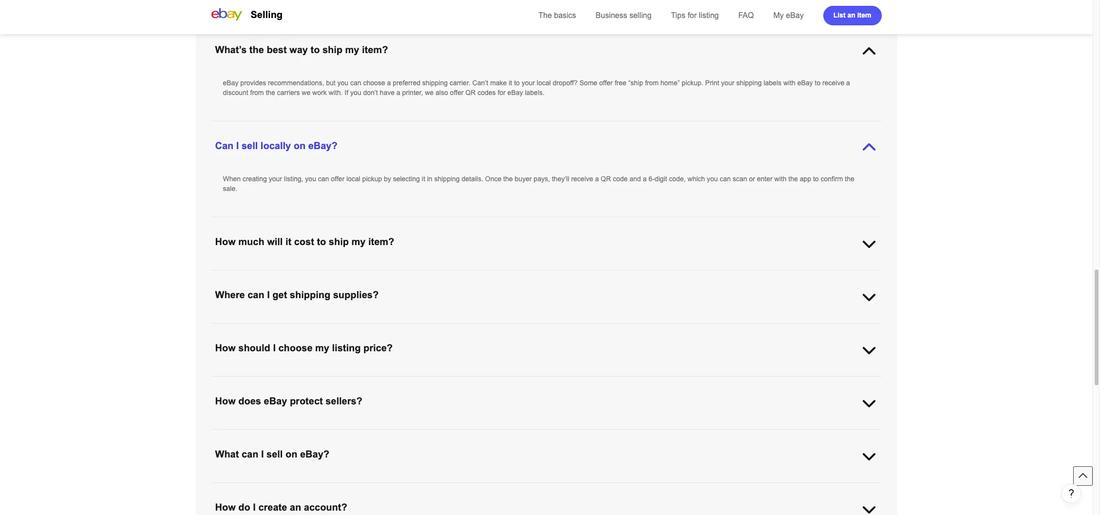 Task type: describe. For each thing, give the bounding box(es) containing it.
create inside for most items, we can provide a price recommendation for you based on recently sold, similar items. how you price your item can depend on how you prefer to sell it—auction or buy it now. choose a lower starting price for auctions to create more interest.
[[309, 387, 328, 395]]

business
[[596, 11, 628, 19]]

how inside for most items, we can provide a price recommendation for you based on recently sold, similar items. how you price your item can depend on how you prefer to sell it—auction or buy it now. choose a lower starting price for auctions to create more interest.
[[531, 377, 545, 385]]

creating
[[243, 175, 267, 183]]

scan
[[733, 175, 748, 183]]

i for create
[[253, 502, 256, 513]]

depend
[[619, 377, 642, 385]]

which
[[688, 175, 705, 183]]

how
[[654, 377, 666, 385]]

it—auction
[[720, 377, 753, 385]]

buy
[[763, 377, 775, 385]]

or inside for most items, we can provide a price recommendation for you based on recently sold, similar items. how you price your item can depend on how you prefer to sell it—auction or buy it now. choose a lower starting price for auctions to create more interest.
[[755, 377, 761, 385]]

labels.
[[525, 89, 545, 97]]

0 vertical spatial item?
[[362, 44, 388, 55]]

"ship
[[629, 79, 643, 87]]

shipping up also
[[423, 79, 448, 87]]

ebay? for can i sell locally on ebay?
[[308, 140, 338, 151]]

the right once
[[504, 175, 513, 183]]

my ebay link
[[774, 11, 804, 19]]

listing,
[[284, 175, 303, 183]]

qr inside ebay provides recommendations, but you can choose a preferred shipping carrier. can't make it to your local dropoff? some offer free "ship from home" pickup. print your shipping labels with ebay to receive a discount from the carriers we work with. if you don't have a printer, we also offer qr codes for ebay labels.
[[466, 89, 476, 97]]

carriers
[[277, 89, 300, 97]]

1 vertical spatial an
[[290, 502, 301, 513]]

details.
[[462, 175, 483, 183]]

0 horizontal spatial listing
[[332, 343, 361, 353]]

can right "listing,"
[[318, 175, 329, 183]]

i right can
[[236, 140, 239, 151]]

tips
[[671, 11, 686, 19]]

it
[[777, 377, 781, 385]]

by
[[384, 175, 391, 183]]

sellers?
[[326, 396, 363, 407]]

similar
[[490, 377, 509, 385]]

2 vertical spatial my
[[315, 343, 330, 353]]

but
[[326, 79, 336, 87]]

can left "scan"
[[720, 175, 731, 183]]

offer inside when creating your listing, you can offer local pickup by selecting it in shipping details. once the buyer pays, they'll receive a qr code and a 6-digit code, which you can scan or enter with the app to confirm the sale.
[[331, 175, 345, 183]]

get
[[273, 290, 287, 300]]

choose inside ebay provides recommendations, but you can choose a preferred shipping carrier. can't make it to your local dropoff? some offer free "ship from home" pickup. print your shipping labels with ebay to receive a discount from the carriers we work with. if you don't have a printer, we also offer qr codes for ebay labels.
[[363, 79, 385, 87]]

can left depend
[[606, 377, 617, 385]]

more
[[330, 387, 345, 395]]

supplies?
[[333, 290, 379, 300]]

also
[[436, 89, 448, 97]]

i for sell
[[261, 449, 264, 460]]

printer,
[[402, 89, 423, 97]]

does
[[238, 396, 261, 407]]

faq link
[[739, 11, 754, 19]]

ebay up the discount
[[223, 79, 239, 87]]

now.
[[782, 377, 798, 385]]

to right make
[[514, 79, 520, 87]]

lower
[[831, 377, 847, 385]]

shipping inside when creating your listing, you can offer local pickup by selecting it in shipping details. once the buyer pays, they'll receive a qr code and a 6-digit code, which you can scan or enter with the app to confirm the sale.
[[435, 175, 460, 183]]

selling
[[251, 9, 283, 20]]

what's the best way to ship my item?
[[215, 44, 388, 55]]

protect
[[290, 396, 323, 407]]

basics
[[554, 11, 576, 19]]

ebay right my
[[786, 11, 804, 19]]

1 horizontal spatial sell
[[267, 449, 283, 460]]

the inside ebay provides recommendations, but you can choose a preferred shipping carrier. can't make it to your local dropoff? some offer free "ship from home" pickup. print your shipping labels with ebay to receive a discount from the carriers we work with. if you don't have a printer, we also offer qr codes for ebay labels.
[[266, 89, 275, 97]]

local inside ebay provides recommendations, but you can choose a preferred shipping carrier. can't make it to your local dropoff? some offer free "ship from home" pickup. print your shipping labels with ebay to receive a discount from the carriers we work with. if you don't have a printer, we also offer qr codes for ebay labels.
[[537, 79, 551, 87]]

when creating your listing, you can offer local pickup by selecting it in shipping details. once the buyer pays, they'll receive a qr code and a 6-digit code, which you can scan or enter with the app to confirm the sale.
[[223, 175, 855, 193]]

have
[[380, 89, 395, 97]]

cost
[[294, 236, 314, 247]]

shipping right the get
[[290, 290, 331, 300]]

ebay? for what can i sell on ebay?
[[300, 449, 330, 460]]

how does ebay protect sellers?
[[215, 396, 363, 407]]

0 horizontal spatial create
[[259, 502, 287, 513]]

pays,
[[534, 175, 550, 183]]

can i sell locally on ebay?
[[215, 140, 338, 151]]

can up auctions
[[283, 377, 294, 385]]

buyer
[[515, 175, 532, 183]]

code,
[[669, 175, 686, 183]]

2 horizontal spatial we
[[425, 89, 434, 97]]

discount
[[223, 89, 248, 97]]

list
[[834, 11, 846, 19]]

best
[[267, 44, 287, 55]]

1 vertical spatial ship
[[329, 236, 349, 247]]

work
[[313, 89, 327, 97]]

how much will it cost to ship my item?
[[215, 236, 395, 247]]

with inside ebay provides recommendations, but you can choose a preferred shipping carrier. can't make it to your local dropoff? some offer free "ship from home" pickup. print your shipping labels with ebay to receive a discount from the carriers we work with. if you don't have a printer, we also offer qr codes for ebay labels.
[[784, 79, 796, 87]]

ebay down auctions
[[264, 396, 287, 407]]

how for how does ebay protect sellers?
[[215, 396, 236, 407]]

1 horizontal spatial we
[[302, 89, 311, 97]]

sale.
[[223, 185, 237, 193]]

0 vertical spatial offer
[[600, 79, 613, 87]]

1 vertical spatial item?
[[369, 236, 395, 247]]

do
[[238, 502, 250, 513]]

how for how much will it cost to ship my item?
[[215, 236, 236, 247]]

sold,
[[473, 377, 488, 385]]

the basics link
[[539, 11, 576, 19]]

local inside when creating your listing, you can offer local pickup by selecting it in shipping details. once the buyer pays, they'll receive a qr code and a 6-digit code, which you can scan or enter with the app to confirm the sale.
[[347, 175, 361, 183]]

some
[[580, 79, 598, 87]]

how should i choose my listing price?
[[215, 343, 393, 353]]

when
[[223, 175, 241, 183]]

make
[[490, 79, 507, 87]]

my
[[774, 11, 784, 19]]

what
[[215, 449, 239, 460]]

0 vertical spatial an
[[848, 11, 856, 19]]

in
[[427, 175, 433, 183]]

price?
[[364, 343, 393, 353]]

i for get
[[267, 290, 270, 300]]

list an item link
[[824, 6, 882, 25]]

it inside ebay provides recommendations, but you can choose a preferred shipping carrier. can't make it to your local dropoff? some offer free "ship from home" pickup. print your shipping labels with ebay to receive a discount from the carriers we work with. if you don't have a printer, we also offer qr codes for ebay labels.
[[509, 79, 512, 87]]

free
[[615, 79, 627, 87]]

for inside ebay provides recommendations, but you can choose a preferred shipping carrier. can't make it to your local dropoff? some offer free "ship from home" pickup. print your shipping labels with ebay to receive a discount from the carriers we work with. if you don't have a printer, we also offer qr codes for ebay labels.
[[498, 89, 506, 97]]

carrier.
[[450, 79, 471, 87]]

will
[[267, 236, 283, 247]]

faq
[[739, 11, 754, 19]]

2 horizontal spatial price
[[560, 377, 575, 385]]

to right prefer
[[701, 377, 706, 385]]

code
[[613, 175, 628, 183]]

6-
[[649, 175, 655, 183]]

confirm
[[821, 175, 843, 183]]

if
[[345, 89, 349, 97]]

1 vertical spatial from
[[250, 89, 264, 97]]

you right items.
[[547, 377, 558, 385]]

where
[[215, 290, 245, 300]]



Task type: vqa. For each thing, say whether or not it's contained in the screenshot.
rightmost choose
yes



Task type: locate. For each thing, give the bounding box(es) containing it.
can left the get
[[248, 290, 265, 300]]

1 vertical spatial sell
[[708, 377, 718, 385]]

your left "listing,"
[[269, 175, 282, 183]]

help, opens dialogs image
[[1067, 489, 1077, 499]]

your right print
[[722, 79, 735, 87]]

1 horizontal spatial local
[[537, 79, 551, 87]]

pickup.
[[682, 79, 704, 87]]

2 vertical spatial sell
[[267, 449, 283, 460]]

to down the provide
[[301, 387, 307, 395]]

how right items.
[[531, 377, 545, 385]]

2 vertical spatial it
[[286, 236, 292, 247]]

preferred
[[393, 79, 421, 87]]

1 horizontal spatial it
[[422, 175, 425, 183]]

or left "buy"
[[755, 377, 761, 385]]

choose up 'don't'
[[363, 79, 385, 87]]

for down make
[[498, 89, 506, 97]]

2 vertical spatial offer
[[331, 175, 345, 183]]

it right the "will" at the left
[[286, 236, 292, 247]]

or inside when creating your listing, you can offer local pickup by selecting it in shipping details. once the buyer pays, they'll receive a qr code and a 6-digit code, which you can scan or enter with the app to confirm the sale.
[[749, 175, 755, 183]]

can't
[[473, 79, 489, 87]]

on
[[294, 140, 306, 151], [438, 377, 446, 385], [644, 377, 652, 385], [286, 449, 298, 460]]

0 vertical spatial local
[[537, 79, 551, 87]]

auctions
[[274, 387, 299, 395]]

we left also
[[425, 89, 434, 97]]

the left app in the top right of the page
[[789, 175, 798, 183]]

local left pickup
[[347, 175, 361, 183]]

0 horizontal spatial it
[[286, 236, 292, 247]]

how left 'do'
[[215, 502, 236, 513]]

0 horizontal spatial choose
[[279, 343, 313, 353]]

shipping right "in"
[[435, 175, 460, 183]]

0 vertical spatial create
[[309, 387, 328, 395]]

can right but
[[350, 79, 361, 87]]

1 vertical spatial receive
[[571, 175, 593, 183]]

0 vertical spatial or
[[749, 175, 755, 183]]

to inside when creating your listing, you can offer local pickup by selecting it in shipping details. once the buyer pays, they'll receive a qr code and a 6-digit code, which you can scan or enter with the app to confirm the sale.
[[814, 175, 819, 183]]

1 horizontal spatial price
[[325, 377, 340, 385]]

i for choose
[[273, 343, 276, 353]]

sell left it—auction
[[708, 377, 718, 385]]

0 vertical spatial qr
[[466, 89, 476, 97]]

business selling
[[596, 11, 652, 19]]

0 horizontal spatial local
[[347, 175, 361, 183]]

i left the get
[[267, 290, 270, 300]]

labels
[[764, 79, 782, 87]]

price up "does" at the left of page
[[247, 387, 262, 395]]

0 vertical spatial from
[[645, 79, 659, 87]]

once
[[485, 175, 502, 183]]

the left best
[[250, 44, 264, 55]]

digit
[[655, 175, 667, 183]]

to right labels
[[815, 79, 821, 87]]

can right what
[[242, 449, 259, 460]]

1 vertical spatial with
[[775, 175, 787, 183]]

we up auctions
[[272, 377, 281, 385]]

1 vertical spatial listing
[[332, 343, 361, 353]]

receive inside when creating your listing, you can offer local pickup by selecting it in shipping details. once the buyer pays, they'll receive a qr code and a 6-digit code, which you can scan or enter with the app to confirm the sale.
[[571, 175, 593, 183]]

create right 'do'
[[259, 502, 287, 513]]

receive inside ebay provides recommendations, but you can choose a preferred shipping carrier. can't make it to your local dropoff? some offer free "ship from home" pickup. print your shipping labels with ebay to receive a discount from the carriers we work with. if you don't have a printer, we also offer qr codes for ebay labels.
[[823, 79, 845, 87]]

the
[[539, 11, 552, 19]]

account?
[[304, 502, 347, 513]]

an left account? at the left bottom of the page
[[290, 502, 301, 513]]

listing left price?
[[332, 343, 361, 353]]

a
[[387, 79, 391, 87], [847, 79, 851, 87], [397, 89, 401, 97], [595, 175, 599, 183], [643, 175, 647, 183], [320, 377, 324, 385], [825, 377, 829, 385]]

you right "listing,"
[[305, 175, 316, 183]]

1 horizontal spatial offer
[[450, 89, 464, 97]]

0 vertical spatial ebay?
[[308, 140, 338, 151]]

with right labels
[[784, 79, 796, 87]]

where can i get shipping supplies?
[[215, 290, 379, 300]]

1 vertical spatial offer
[[450, 89, 464, 97]]

item left depend
[[592, 377, 605, 385]]

recommendations,
[[268, 79, 324, 87]]

starting
[[223, 387, 245, 395]]

how for how should i choose my listing price?
[[215, 343, 236, 353]]

for
[[688, 11, 697, 19], [498, 89, 506, 97], [395, 377, 403, 385], [264, 387, 272, 395]]

offer down carrier.
[[450, 89, 464, 97]]

i right what
[[261, 449, 264, 460]]

choose up the provide
[[279, 343, 313, 353]]

2 horizontal spatial sell
[[708, 377, 718, 385]]

1 vertical spatial item
[[592, 377, 605, 385]]

offer
[[600, 79, 613, 87], [450, 89, 464, 97], [331, 175, 345, 183]]

it left "in"
[[422, 175, 425, 183]]

from down provides
[[250, 89, 264, 97]]

for most items, we can provide a price recommendation for you based on recently sold, similar items. how you price your item can depend on how you prefer to sell it—auction or buy it now. choose a lower starting price for auctions to create more interest.
[[223, 377, 847, 395]]

provide
[[295, 377, 318, 385]]

qr inside when creating your listing, you can offer local pickup by selecting it in shipping details. once the buyer pays, they'll receive a qr code and a 6-digit code, which you can scan or enter with the app to confirm the sale.
[[601, 175, 611, 183]]

to right cost
[[317, 236, 326, 247]]

for down items,
[[264, 387, 272, 395]]

listing
[[699, 11, 719, 19], [332, 343, 361, 353]]

ebay
[[786, 11, 804, 19], [223, 79, 239, 87], [798, 79, 813, 87], [508, 89, 523, 97], [264, 396, 287, 407]]

tips for listing
[[671, 11, 719, 19]]

dropoff?
[[553, 79, 578, 87]]

item right list
[[858, 11, 872, 19]]

qr down can't
[[466, 89, 476, 97]]

interest.
[[347, 387, 371, 395]]

can
[[215, 140, 234, 151]]

the left carriers at top left
[[266, 89, 275, 97]]

how left 'much'
[[215, 236, 236, 247]]

0 vertical spatial ship
[[323, 44, 343, 55]]

1 vertical spatial it
[[422, 175, 425, 183]]

you right which
[[707, 175, 718, 183]]

recommendation
[[342, 377, 393, 385]]

my
[[345, 44, 359, 55], [352, 236, 366, 247], [315, 343, 330, 353]]

0 horizontal spatial offer
[[331, 175, 345, 183]]

item inside for most items, we can provide a price recommendation for you based on recently sold, similar items. how you price your item can depend on how you prefer to sell it—auction or buy it now. choose a lower starting price for auctions to create more interest.
[[592, 377, 605, 385]]

it inside when creating your listing, you can offer local pickup by selecting it in shipping details. once the buyer pays, they'll receive a qr code and a 6-digit code, which you can scan or enter with the app to confirm the sale.
[[422, 175, 425, 183]]

sell inside for most items, we can provide a price recommendation for you based on recently sold, similar items. how you price your item can depend on how you prefer to sell it—auction or buy it now. choose a lower starting price for auctions to create more interest.
[[708, 377, 718, 385]]

much
[[238, 236, 265, 247]]

how
[[215, 236, 236, 247], [215, 343, 236, 353], [531, 377, 545, 385], [215, 396, 236, 407], [215, 502, 236, 513]]

1 horizontal spatial item
[[858, 11, 872, 19]]

0 horizontal spatial qr
[[466, 89, 476, 97]]

sell right can
[[242, 140, 258, 151]]

ebay right labels
[[798, 79, 813, 87]]

create down the provide
[[309, 387, 328, 395]]

1 vertical spatial create
[[259, 502, 287, 513]]

the right confirm
[[845, 175, 855, 183]]

most
[[235, 377, 250, 385]]

you right if
[[350, 89, 361, 97]]

we left work
[[302, 89, 311, 97]]

0 vertical spatial my
[[345, 44, 359, 55]]

1 horizontal spatial create
[[309, 387, 328, 395]]

codes
[[478, 89, 496, 97]]

your left depend
[[576, 377, 590, 385]]

1 vertical spatial my
[[352, 236, 366, 247]]

create
[[309, 387, 328, 395], [259, 502, 287, 513]]

items.
[[511, 377, 529, 385]]

you up if
[[338, 79, 349, 87]]

0 horizontal spatial price
[[247, 387, 262, 395]]

the basics
[[539, 11, 576, 19]]

to right the way
[[311, 44, 320, 55]]

ship up but
[[323, 44, 343, 55]]

1 vertical spatial ebay?
[[300, 449, 330, 460]]

price right items.
[[560, 377, 575, 385]]

i right should
[[273, 343, 276, 353]]

1 horizontal spatial choose
[[363, 79, 385, 87]]

items,
[[252, 377, 270, 385]]

an right list
[[848, 11, 856, 19]]

way
[[290, 44, 308, 55]]

for left "based"
[[395, 377, 403, 385]]

shipping left labels
[[737, 79, 762, 87]]

price up more on the left of the page
[[325, 377, 340, 385]]

or right "scan"
[[749, 175, 755, 183]]

1 horizontal spatial receive
[[823, 79, 845, 87]]

0 vertical spatial sell
[[242, 140, 258, 151]]

we inside for most items, we can provide a price recommendation for you based on recently sold, similar items. how you price your item can depend on how you prefer to sell it—auction or buy it now. choose a lower starting price for auctions to create more interest.
[[272, 377, 281, 385]]

don't
[[363, 89, 378, 97]]

1 vertical spatial choose
[[279, 343, 313, 353]]

0 vertical spatial listing
[[699, 11, 719, 19]]

selecting
[[393, 175, 420, 183]]

1 vertical spatial qr
[[601, 175, 611, 183]]

receive
[[823, 79, 845, 87], [571, 175, 593, 183]]

ship right cost
[[329, 236, 349, 247]]

0 horizontal spatial we
[[272, 377, 281, 385]]

your up labels.
[[522, 79, 535, 87]]

0 vertical spatial receive
[[823, 79, 845, 87]]

how left should
[[215, 343, 236, 353]]

locally
[[261, 140, 291, 151]]

2 horizontal spatial offer
[[600, 79, 613, 87]]

you left "based"
[[405, 377, 416, 385]]

local up labels.
[[537, 79, 551, 87]]

it right make
[[509, 79, 512, 87]]

2 horizontal spatial it
[[509, 79, 512, 87]]

from right '"ship'
[[645, 79, 659, 87]]

listing right "tips"
[[699, 11, 719, 19]]

what's
[[215, 44, 247, 55]]

your inside for most items, we can provide a price recommendation for you based on recently sold, similar items. how you price your item can depend on how you prefer to sell it—auction or buy it now. choose a lower starting price for auctions to create more interest.
[[576, 377, 590, 385]]

1 horizontal spatial listing
[[699, 11, 719, 19]]

ebay provides recommendations, but you can choose a preferred shipping carrier. can't make it to your local dropoff? some offer free "ship from home" pickup. print your shipping labels with ebay to receive a discount from the carriers we work with. if you don't have a printer, we also offer qr codes for ebay labels.
[[223, 79, 851, 97]]

with.
[[329, 89, 343, 97]]

1 horizontal spatial an
[[848, 11, 856, 19]]

app
[[800, 175, 812, 183]]

an
[[848, 11, 856, 19], [290, 502, 301, 513]]

you right how
[[668, 377, 679, 385]]

how for how do i create an account?
[[215, 502, 236, 513]]

i
[[236, 140, 239, 151], [267, 290, 270, 300], [273, 343, 276, 353], [261, 449, 264, 460], [253, 502, 256, 513]]

sell right what
[[267, 449, 283, 460]]

qr left code
[[601, 175, 611, 183]]

1 vertical spatial or
[[755, 377, 761, 385]]

shipping
[[423, 79, 448, 87], [737, 79, 762, 87], [435, 175, 460, 183], [290, 290, 331, 300]]

1 horizontal spatial qr
[[601, 175, 611, 183]]

0 vertical spatial it
[[509, 79, 512, 87]]

offer left pickup
[[331, 175, 345, 183]]

offer left free
[[600, 79, 613, 87]]

0 horizontal spatial an
[[290, 502, 301, 513]]

for right "tips"
[[688, 11, 697, 19]]

1 vertical spatial local
[[347, 175, 361, 183]]

0 horizontal spatial receive
[[571, 175, 593, 183]]

prefer
[[681, 377, 699, 385]]

0 horizontal spatial from
[[250, 89, 264, 97]]

should
[[238, 343, 270, 353]]

for
[[223, 377, 233, 385]]

0 vertical spatial item
[[858, 11, 872, 19]]

how down the starting
[[215, 396, 236, 407]]

0 horizontal spatial sell
[[242, 140, 258, 151]]

0 vertical spatial choose
[[363, 79, 385, 87]]

0 vertical spatial with
[[784, 79, 796, 87]]

i right 'do'
[[253, 502, 256, 513]]

ebay?
[[308, 140, 338, 151], [300, 449, 330, 460]]

it
[[509, 79, 512, 87], [422, 175, 425, 183], [286, 236, 292, 247]]

from
[[645, 79, 659, 87], [250, 89, 264, 97]]

with inside when creating your listing, you can offer local pickup by selecting it in shipping details. once the buyer pays, they'll receive a qr code and a 6-digit code, which you can scan or enter with the app to confirm the sale.
[[775, 175, 787, 183]]

home"
[[661, 79, 680, 87]]

business selling link
[[596, 11, 652, 19]]

0 horizontal spatial item
[[592, 377, 605, 385]]

they'll
[[552, 175, 570, 183]]

ebay left labels.
[[508, 89, 523, 97]]

price
[[325, 377, 340, 385], [560, 377, 575, 385], [247, 387, 262, 395]]

1 horizontal spatial from
[[645, 79, 659, 87]]

you
[[338, 79, 349, 87], [350, 89, 361, 97], [305, 175, 316, 183], [707, 175, 718, 183], [405, 377, 416, 385], [547, 377, 558, 385], [668, 377, 679, 385]]

based
[[418, 377, 436, 385]]

to right app in the top right of the page
[[814, 175, 819, 183]]

how do i create an account?
[[215, 502, 347, 513]]

can inside ebay provides recommendations, but you can choose a preferred shipping carrier. can't make it to your local dropoff? some offer free "ship from home" pickup. print your shipping labels with ebay to receive a discount from the carriers we work with. if you don't have a printer, we also offer qr codes for ebay labels.
[[350, 79, 361, 87]]

your inside when creating your listing, you can offer local pickup by selecting it in shipping details. once the buyer pays, they'll receive a qr code and a 6-digit code, which you can scan or enter with the app to confirm the sale.
[[269, 175, 282, 183]]

enter
[[757, 175, 773, 183]]

and
[[630, 175, 641, 183]]

what can i sell on ebay?
[[215, 449, 330, 460]]

provides
[[240, 79, 266, 87]]

with right enter
[[775, 175, 787, 183]]



